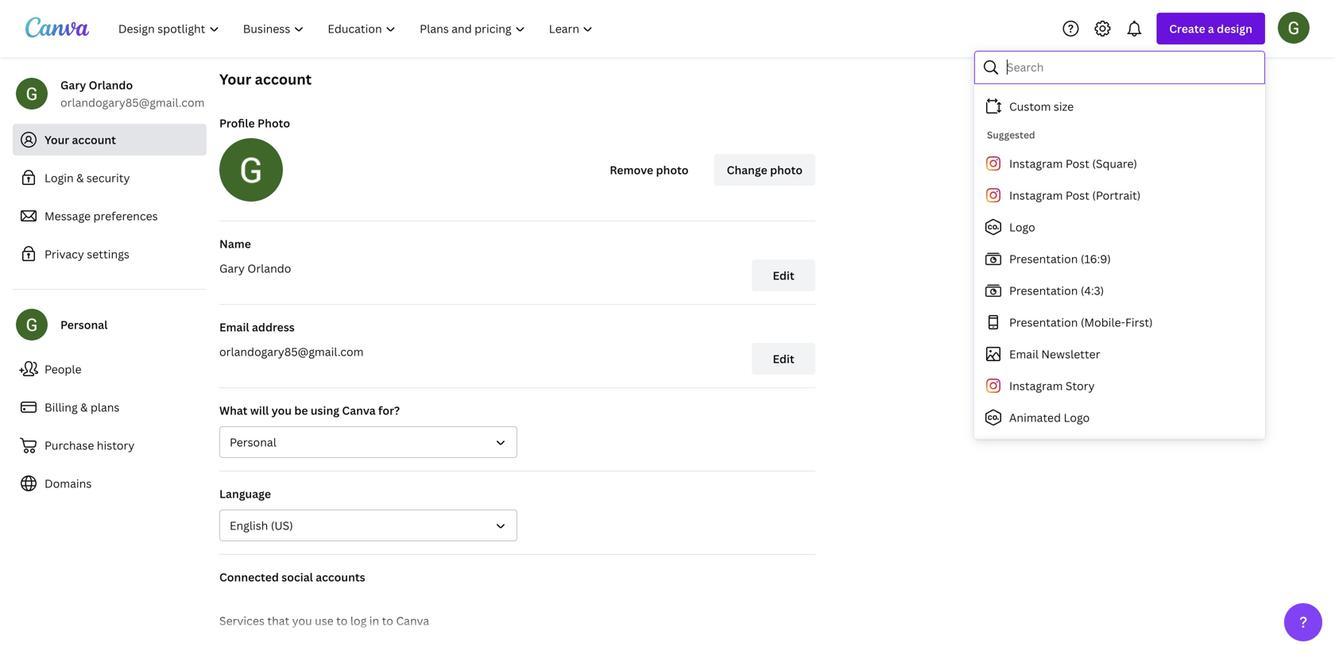Task type: describe. For each thing, give the bounding box(es) containing it.
presentation for presentation (4:3)
[[1009, 283, 1078, 298]]

you for that
[[292, 614, 312, 629]]

instagram post (portrait)
[[1009, 188, 1141, 203]]

email newsletter
[[1009, 347, 1100, 362]]

services that you use to log in to canva
[[219, 614, 429, 629]]

settings
[[87, 247, 129, 262]]

purchase history link
[[13, 430, 207, 462]]

email address
[[219, 320, 295, 335]]

change photo
[[727, 163, 803, 178]]

address
[[252, 320, 295, 335]]

& for login
[[76, 170, 84, 186]]

that
[[267, 614, 289, 629]]

1 to from the left
[[336, 614, 348, 629]]

accounts
[[316, 570, 365, 585]]

presentation (4:3)
[[1009, 283, 1104, 298]]

0 vertical spatial your
[[219, 70, 251, 89]]

logo link
[[974, 211, 1259, 243]]

presentation (4:3) link
[[974, 275, 1259, 307]]

use
[[315, 614, 334, 629]]

top level navigation element
[[108, 13, 607, 45]]

instagram story
[[1009, 379, 1095, 394]]

0 horizontal spatial personal
[[60, 317, 108, 333]]

(portrait)
[[1092, 188, 1141, 203]]

gary orlando
[[219, 261, 291, 276]]

design
[[1217, 21, 1252, 36]]

will
[[250, 403, 269, 418]]

message preferences link
[[13, 200, 207, 232]]

gary orlando image
[[1278, 12, 1310, 44]]

email newsletter link
[[974, 339, 1259, 370]]

size
[[1054, 99, 1074, 114]]

photo for remove photo
[[656, 163, 689, 178]]

you for will
[[272, 403, 292, 418]]

custom size
[[1009, 99, 1074, 114]]

presentation (mobile-first) link
[[974, 307, 1259, 339]]

people link
[[13, 354, 207, 385]]

be
[[294, 403, 308, 418]]

purchase
[[45, 438, 94, 453]]

1 horizontal spatial logo
[[1064, 410, 1090, 426]]

language
[[219, 487, 271, 502]]

profile photo
[[219, 116, 290, 131]]

suggested
[[987, 128, 1035, 141]]

account inside the your account link
[[72, 132, 116, 147]]

privacy settings link
[[13, 238, 207, 270]]

gary orlando orlandogary85@gmail.com
[[60, 77, 205, 110]]

history
[[97, 438, 135, 453]]

login & security link
[[13, 162, 207, 194]]

0 vertical spatial account
[[255, 70, 312, 89]]

0 vertical spatial your account
[[219, 70, 312, 89]]

newsletter
[[1041, 347, 1100, 362]]

domains
[[45, 476, 92, 492]]

0 vertical spatial canva
[[342, 403, 376, 418]]

presentation (16:9)
[[1009, 252, 1111, 267]]

personal inside button
[[230, 435, 276, 450]]

instagram for instagram post (portrait)
[[1009, 188, 1063, 203]]

edit for orlandogary85@gmail.com
[[773, 352, 794, 367]]

instagram for instagram post (square)
[[1009, 156, 1063, 171]]

instagram post (portrait) link
[[974, 180, 1259, 211]]

remove
[[610, 163, 653, 178]]

story
[[1066, 379, 1095, 394]]

change
[[727, 163, 767, 178]]

0 horizontal spatial your account
[[45, 132, 116, 147]]

log
[[350, 614, 367, 629]]

edit for gary orlando
[[773, 268, 794, 283]]

message preferences
[[45, 209, 158, 224]]

presentation (16:9) link
[[974, 243, 1259, 275]]

1 horizontal spatial canva
[[396, 614, 429, 629]]

1 horizontal spatial orlandogary85@gmail.com
[[219, 344, 364, 360]]

animated logo link
[[974, 402, 1259, 434]]

post for (portrait)
[[1066, 188, 1089, 203]]

in
[[369, 614, 379, 629]]

0 horizontal spatial your
[[45, 132, 69, 147]]

post for (square)
[[1066, 156, 1089, 171]]

Language: English (US) button
[[219, 510, 517, 542]]

email for email newsletter
[[1009, 347, 1039, 362]]

name
[[219, 236, 251, 252]]

(16:9)
[[1081, 252, 1111, 267]]

Search search field
[[1007, 52, 1254, 83]]

connected
[[219, 570, 279, 585]]

your account link
[[13, 124, 207, 156]]

instagram story link
[[974, 370, 1259, 402]]

presentation for presentation (16:9)
[[1009, 252, 1078, 267]]



Task type: vqa. For each thing, say whether or not it's contained in the screenshot.
Your account
yes



Task type: locate. For each thing, give the bounding box(es) containing it.
1 presentation from the top
[[1009, 252, 1078, 267]]

photo right remove on the top
[[656, 163, 689, 178]]

orlando for gary orlando orlandogary85@gmail.com
[[89, 77, 133, 93]]

edit button
[[752, 260, 815, 292], [752, 343, 815, 375]]

login & security
[[45, 170, 130, 186]]

(us)
[[271, 519, 293, 534]]

billing & plans link
[[13, 392, 207, 424]]

post up instagram post (portrait)
[[1066, 156, 1089, 171]]

your account
[[219, 70, 312, 89], [45, 132, 116, 147]]

0 vertical spatial gary
[[60, 77, 86, 93]]

edit
[[773, 268, 794, 283], [773, 352, 794, 367]]

you
[[272, 403, 292, 418], [292, 614, 312, 629]]

& for billing
[[80, 400, 88, 415]]

canva
[[342, 403, 376, 418], [396, 614, 429, 629]]

1 vertical spatial your
[[45, 132, 69, 147]]

orlando up the your account link
[[89, 77, 133, 93]]

3 presentation from the top
[[1009, 315, 1078, 330]]

1 horizontal spatial account
[[255, 70, 312, 89]]

0 vertical spatial presentation
[[1009, 252, 1078, 267]]

1 vertical spatial gary
[[219, 261, 245, 276]]

logo up "presentation (16:9)"
[[1009, 220, 1035, 235]]

to right the in at bottom left
[[382, 614, 393, 629]]

1 vertical spatial presentation
[[1009, 283, 1078, 298]]

billing & plans
[[45, 400, 120, 415]]

1 horizontal spatial personal
[[230, 435, 276, 450]]

logo down 'story'
[[1064, 410, 1090, 426]]

english
[[230, 519, 268, 534]]

orlandogary85@gmail.com
[[60, 95, 205, 110], [219, 344, 364, 360]]

orlando for gary orlando
[[247, 261, 291, 276]]

personal down will
[[230, 435, 276, 450]]

(4:3)
[[1081, 283, 1104, 298]]

Personal button
[[219, 427, 517, 459]]

1 vertical spatial edit button
[[752, 343, 815, 375]]

your account up photo
[[219, 70, 312, 89]]

what
[[219, 403, 248, 418]]

presentation for presentation (mobile-first)
[[1009, 315, 1078, 330]]

& right the login
[[76, 170, 84, 186]]

1 horizontal spatial your account
[[219, 70, 312, 89]]

1 vertical spatial instagram
[[1009, 188, 1063, 203]]

1 vertical spatial email
[[1009, 347, 1039, 362]]

first)
[[1125, 315, 1153, 330]]

2 edit from the top
[[773, 352, 794, 367]]

change photo button
[[714, 154, 815, 186]]

animated
[[1009, 410, 1061, 426]]

2 vertical spatial instagram
[[1009, 379, 1063, 394]]

1 post from the top
[[1066, 156, 1089, 171]]

photo right the change
[[770, 163, 803, 178]]

edit button for orlandogary85@gmail.com
[[752, 343, 815, 375]]

1 horizontal spatial photo
[[770, 163, 803, 178]]

instagram inside "link"
[[1009, 188, 1063, 203]]

email up "instagram story"
[[1009, 347, 1039, 362]]

2 post from the top
[[1066, 188, 1089, 203]]

1 vertical spatial post
[[1066, 188, 1089, 203]]

2 presentation from the top
[[1009, 283, 1078, 298]]

email for email address
[[219, 320, 249, 335]]

0 vertical spatial logo
[[1009, 220, 1035, 235]]

photo inside button
[[770, 163, 803, 178]]

0 vertical spatial instagram
[[1009, 156, 1063, 171]]

your account up login & security
[[45, 132, 116, 147]]

gary inside "gary orlando orlandogary85@gmail.com"
[[60, 77, 86, 93]]

plans
[[90, 400, 120, 415]]

post inside "link"
[[1066, 188, 1089, 203]]

custom size button
[[974, 91, 1259, 122]]

account up photo
[[255, 70, 312, 89]]

english (us)
[[230, 519, 293, 534]]

& left plans
[[80, 400, 88, 415]]

0 vertical spatial post
[[1066, 156, 1089, 171]]

1 instagram from the top
[[1009, 156, 1063, 171]]

to
[[336, 614, 348, 629], [382, 614, 393, 629]]

0 horizontal spatial orlando
[[89, 77, 133, 93]]

0 vertical spatial personal
[[60, 317, 108, 333]]

create a design button
[[1157, 13, 1265, 45]]

1 edit from the top
[[773, 268, 794, 283]]

preferences
[[93, 209, 158, 224]]

remove photo button
[[597, 154, 701, 186]]

0 vertical spatial &
[[76, 170, 84, 186]]

message
[[45, 209, 91, 224]]

presentation
[[1009, 252, 1078, 267], [1009, 283, 1078, 298], [1009, 315, 1078, 330]]

instagram down instagram post (square)
[[1009, 188, 1063, 203]]

0 vertical spatial orlandogary85@gmail.com
[[60, 95, 205, 110]]

animated logo
[[1009, 410, 1090, 426]]

domains link
[[13, 468, 207, 500]]

0 vertical spatial email
[[219, 320, 249, 335]]

0 horizontal spatial email
[[219, 320, 249, 335]]

0 vertical spatial you
[[272, 403, 292, 418]]

gary up the your account link
[[60, 77, 86, 93]]

privacy settings
[[45, 247, 129, 262]]

your up the login
[[45, 132, 69, 147]]

1 vertical spatial personal
[[230, 435, 276, 450]]

presentation up presentation (4:3)
[[1009, 252, 1078, 267]]

2 to from the left
[[382, 614, 393, 629]]

instagram down suggested
[[1009, 156, 1063, 171]]

photo
[[257, 116, 290, 131]]

2 edit button from the top
[[752, 343, 815, 375]]

gary for gary orlando orlandogary85@gmail.com
[[60, 77, 86, 93]]

purchase history
[[45, 438, 135, 453]]

photo inside "button"
[[656, 163, 689, 178]]

1 vertical spatial account
[[72, 132, 116, 147]]

0 vertical spatial edit
[[773, 268, 794, 283]]

create a design
[[1169, 21, 1252, 36]]

billing
[[45, 400, 78, 415]]

1 vertical spatial orlando
[[247, 261, 291, 276]]

1 horizontal spatial email
[[1009, 347, 1039, 362]]

security
[[86, 170, 130, 186]]

1 vertical spatial &
[[80, 400, 88, 415]]

3 instagram from the top
[[1009, 379, 1063, 394]]

photo for change photo
[[770, 163, 803, 178]]

1 vertical spatial canva
[[396, 614, 429, 629]]

1 vertical spatial logo
[[1064, 410, 1090, 426]]

orlando inside "gary orlando orlandogary85@gmail.com"
[[89, 77, 133, 93]]

instagram up animated
[[1009, 379, 1063, 394]]

email left address
[[219, 320, 249, 335]]

(square)
[[1092, 156, 1137, 171]]

people
[[45, 362, 81, 377]]

instagram post (square)
[[1009, 156, 1137, 171]]

your up profile
[[219, 70, 251, 89]]

gary
[[60, 77, 86, 93], [219, 261, 245, 276]]

social
[[282, 570, 313, 585]]

1 vertical spatial your account
[[45, 132, 116, 147]]

0 horizontal spatial photo
[[656, 163, 689, 178]]

account up login & security
[[72, 132, 116, 147]]

privacy
[[45, 247, 84, 262]]

what will you be using canva for?
[[219, 403, 400, 418]]

you left use
[[292, 614, 312, 629]]

for?
[[378, 403, 400, 418]]

2 instagram from the top
[[1009, 188, 1063, 203]]

orlandogary85@gmail.com up the your account link
[[60, 95, 205, 110]]

instagram for instagram story
[[1009, 379, 1063, 394]]

(mobile-
[[1081, 315, 1125, 330]]

gary down name
[[219, 261, 245, 276]]

0 horizontal spatial logo
[[1009, 220, 1035, 235]]

&
[[76, 170, 84, 186], [80, 400, 88, 415]]

0 vertical spatial orlando
[[89, 77, 133, 93]]

using
[[311, 403, 339, 418]]

orlandogary85@gmail.com down address
[[219, 344, 364, 360]]

connected social accounts
[[219, 570, 365, 585]]

1 horizontal spatial to
[[382, 614, 393, 629]]

0 vertical spatial edit button
[[752, 260, 815, 292]]

0 horizontal spatial orlandogary85@gmail.com
[[60, 95, 205, 110]]

gary for gary orlando
[[219, 261, 245, 276]]

1 vertical spatial edit
[[773, 352, 794, 367]]

account
[[255, 70, 312, 89], [72, 132, 116, 147]]

custom
[[1009, 99, 1051, 114]]

orlando
[[89, 77, 133, 93], [247, 261, 291, 276]]

1 photo from the left
[[656, 163, 689, 178]]

presentation down "presentation (16:9)"
[[1009, 283, 1078, 298]]

2 photo from the left
[[770, 163, 803, 178]]

create
[[1169, 21, 1205, 36]]

profile
[[219, 116, 255, 131]]

services
[[219, 614, 265, 629]]

1 horizontal spatial gary
[[219, 261, 245, 276]]

login
[[45, 170, 74, 186]]

orlando down name
[[247, 261, 291, 276]]

canva right the in at bottom left
[[396, 614, 429, 629]]

presentation (mobile-first)
[[1009, 315, 1153, 330]]

presentation up email newsletter
[[1009, 315, 1078, 330]]

1 vertical spatial orlandogary85@gmail.com
[[219, 344, 364, 360]]

photo
[[656, 163, 689, 178], [770, 163, 803, 178]]

2 vertical spatial presentation
[[1009, 315, 1078, 330]]

a
[[1208, 21, 1214, 36]]

canva left "for?"
[[342, 403, 376, 418]]

email
[[219, 320, 249, 335], [1009, 347, 1039, 362]]

1 horizontal spatial your
[[219, 70, 251, 89]]

0 horizontal spatial account
[[72, 132, 116, 147]]

1 horizontal spatial orlando
[[247, 261, 291, 276]]

you left be
[[272, 403, 292, 418]]

to left log
[[336, 614, 348, 629]]

0 horizontal spatial to
[[336, 614, 348, 629]]

your
[[219, 70, 251, 89], [45, 132, 69, 147]]

0 horizontal spatial canva
[[342, 403, 376, 418]]

0 horizontal spatial gary
[[60, 77, 86, 93]]

edit button for gary orlando
[[752, 260, 815, 292]]

personal up people
[[60, 317, 108, 333]]

instagram post (square) link
[[974, 148, 1259, 180]]

1 edit button from the top
[[752, 260, 815, 292]]

post down instagram post (square)
[[1066, 188, 1089, 203]]

remove photo
[[610, 163, 689, 178]]

1 vertical spatial you
[[292, 614, 312, 629]]



